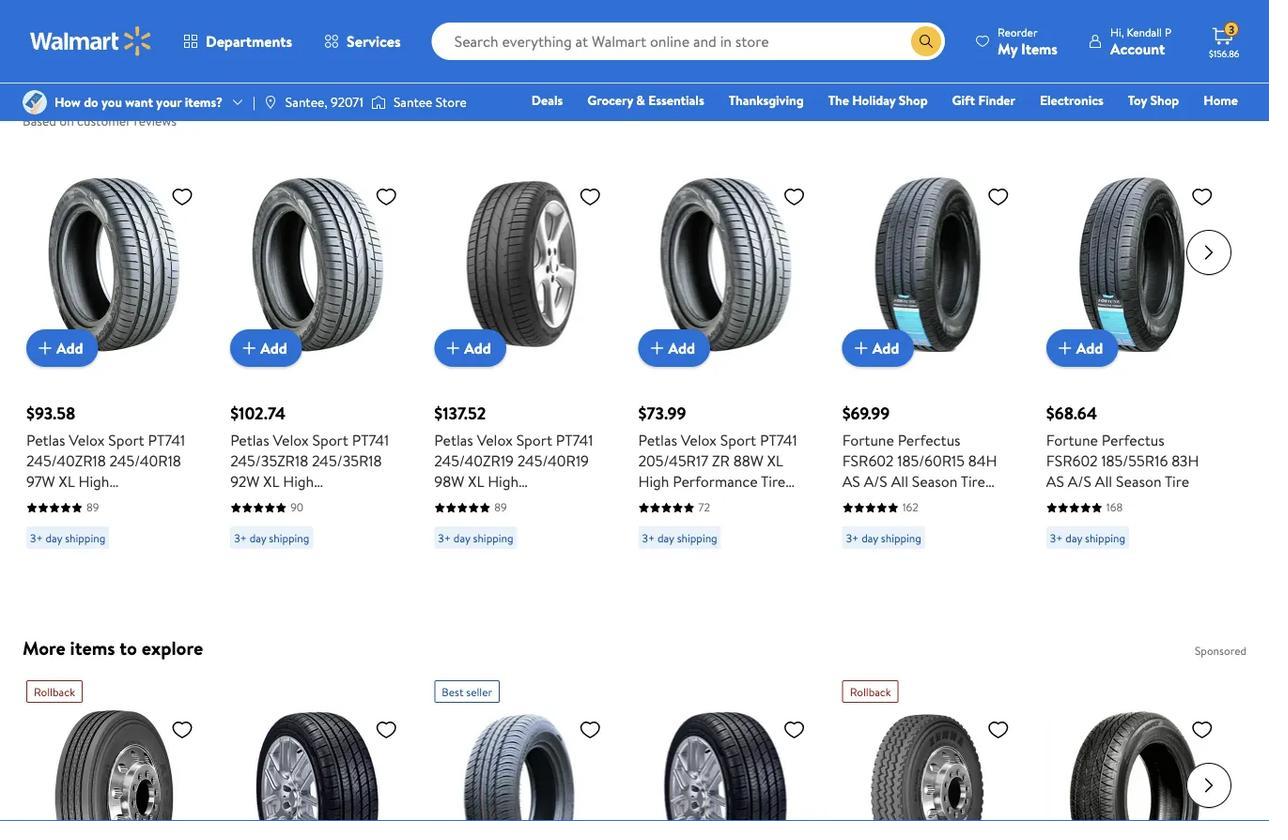Task type: describe. For each thing, give the bounding box(es) containing it.
items?
[[185, 93, 223, 111]]

xl for $102.74
[[263, 472, 279, 492]]

add to cart image for $73.99
[[646, 337, 668, 360]]

add button for $102.74
[[230, 330, 302, 367]]

shipping for $93.58
[[65, 530, 105, 546]]

0 horizontal spatial sponsored
[[1143, 15, 1194, 31]]

velox for $93.58
[[69, 430, 105, 451]]

search icon image
[[919, 34, 934, 49]]

98w
[[434, 472, 464, 492]]

kendall
[[1127, 24, 1162, 40]]

more
[[23, 635, 66, 661]]

$156.86
[[1209, 47, 1239, 60]]

pt741 for $93.58
[[148, 430, 185, 451]]

tire for $137.52
[[522, 492, 547, 513]]

departments
[[206, 31, 292, 52]]

&
[[636, 91, 645, 109]]

as for $69.99
[[842, 472, 860, 492]]

zr
[[712, 451, 730, 472]]

all for $69.99
[[891, 472, 908, 492]]

performance for $73.99
[[673, 472, 758, 492]]

2001-
[[866, 513, 903, 534]]

sx
[[663, 534, 680, 554]]

petlas velox sport pt741 205/45r17 zr 88w xl high performance tire fits: 2017-18 hyundai accent gls, 2012-17 kia rio sx image
[[638, 178, 813, 352]]

sport for $137.52
[[516, 430, 552, 451]]

items for more
[[70, 635, 115, 661]]

performance for $137.52
[[434, 492, 519, 513]]

tire for $102.74
[[318, 492, 343, 513]]

shipping for $73.99
[[677, 530, 717, 546]]

product group containing $73.99
[[638, 140, 813, 557]]

toy
[[1128, 91, 1147, 109]]

1 horizontal spatial malibu
[[503, 554, 546, 575]]

you
[[101, 93, 122, 111]]

add to cart image for $102.74
[[238, 337, 260, 360]]

hyundai
[[721, 492, 774, 513]]

lt,
[[481, 534, 499, 554]]

rollback for "zenna ap250 11r24.5 149/146l h commercial tire" image
[[34, 684, 75, 700]]

seller
[[466, 684, 492, 700]]

23
[[470, 513, 486, 534]]

sport for $102.74
[[312, 430, 348, 451]]

add button for $73.99
[[638, 330, 710, 367]]

travelstar un33 225/50r17 98w xl high performance all season passenger tire 225/50/17 image
[[638, 711, 813, 822]]

debit
[[1125, 117, 1158, 136]]

tire inside $69.99 fortune perfectus fsr602 185/60r15 84h as a/s all season tire fits: 2011-19 ford fiesta se, 2001-02 dodge neon acr
[[961, 472, 985, 492]]

my
[[998, 38, 1018, 59]]

add to favorites list, travelstar un33 215/55r17 98w xl high performance all season passenger tire 215/55/17 image
[[375, 719, 398, 742]]

one
[[1094, 117, 1122, 136]]

add to favorites list, zenna mp-860 11r22.5 146/143n h commercial tire image
[[987, 719, 1010, 742]]

245/40r19
[[517, 451, 589, 472]]

how
[[54, 93, 81, 111]]

neon
[[842, 534, 878, 554]]

santee
[[394, 93, 433, 111]]

3+ for $69.99
[[846, 530, 859, 546]]

fits: inside $69.99 fortune perfectus fsr602 185/60r15 84h as a/s all season tire fits: 2011-19 ford fiesta se, 2001-02 dodge neon acr
[[842, 492, 870, 513]]

add to favorites list, travelstar un33 225/50r17 98w xl high performance all season passenger tire 225/50/17 image
[[783, 719, 806, 742]]

grocery
[[587, 91, 633, 109]]

pt741 for $137.52
[[556, 430, 593, 451]]

finder
[[978, 91, 1015, 109]]

similar
[[23, 84, 78, 110]]

high for $137.52
[[488, 472, 519, 492]]

add to favorites list, fortune perfectus fsr602 185/55r16 83h as a/s all season tire image
[[1191, 185, 1214, 209]]

customer
[[77, 111, 131, 130]]

best seller
[[442, 684, 492, 700]]

245/40zr18
[[26, 451, 106, 472]]

3+ day shipping for $102.74
[[234, 530, 309, 546]]

 image for santee, 92071
[[263, 95, 278, 110]]

how do you want your items?
[[54, 93, 223, 111]]

rollback for zenna mp-860 11r22.5 146/143n h commercial tire 'image'
[[850, 684, 891, 700]]

more items to explore
[[23, 635, 203, 661]]

162
[[902, 500, 918, 516]]

|
[[253, 93, 255, 111]]

store
[[436, 93, 467, 111]]

0 horizontal spatial malibu
[[434, 534, 478, 554]]

 image for santee store
[[371, 93, 386, 112]]

essentials
[[648, 91, 704, 109]]

do
[[84, 93, 98, 111]]

product group containing $137.52
[[434, 140, 609, 575]]

88w
[[733, 451, 764, 472]]

add to favorites list, accelera phi r all season 215/55r17 98w xl passenger tire image
[[1191, 719, 1214, 742]]

2013-
[[502, 534, 538, 554]]

fashion link
[[945, 116, 1006, 137]]

add button for $137.52
[[434, 330, 506, 367]]

registry
[[1022, 117, 1070, 136]]

reviews
[[134, 111, 177, 130]]

walmart+
[[1182, 117, 1238, 136]]

$68.64 fortune perfectus fsr602 185/55r16 83h as a/s all season tire
[[1046, 402, 1199, 492]]

holiday
[[852, 91, 896, 109]]

thanksgiving link
[[720, 90, 812, 110]]

fortune for $68.64
[[1046, 430, 1098, 451]]

next slide for more items to explore list image
[[1186, 764, 1232, 809]]

fits: for $137.52
[[551, 492, 578, 513]]

19
[[906, 492, 919, 513]]

day for $102.74
[[250, 530, 266, 546]]

add button for $93.58
[[26, 330, 98, 367]]

245/40r18
[[110, 451, 181, 472]]

84h
[[968, 451, 997, 472]]

2017-
[[670, 492, 704, 513]]

add to favorites list, petlas velox sport pt741 245/35zr18 245/35r18 92w xl high performance tire fits: 1995 ferrari f50 base image
[[375, 185, 398, 209]]

toy shop link
[[1120, 90, 1188, 110]]

perfectus for $69.99
[[898, 430, 961, 451]]

performance for $102.74
[[230, 492, 315, 513]]

season for $68.64
[[1116, 472, 1162, 492]]

se,
[[842, 513, 863, 534]]

hi, kendall p account
[[1110, 24, 1171, 59]]

thanksgiving
[[729, 91, 804, 109]]

$93.58 petlas velox sport pt741 245/40zr18 245/40r18 97w xl high performance tire
[[26, 402, 185, 513]]

petlas velox sport pt741 245/40zr19 245/40r19 98w xl high performance tire fits: 2016-23 chevrolet malibu lt, 2013-15 chevrolet malibu ltz image
[[434, 178, 609, 352]]

f50
[[311, 513, 337, 534]]

clear search field text image
[[889, 34, 904, 49]]

3+ for $93.58
[[30, 530, 43, 546]]

fortune perfectus fsr602 185/60r15 84h as a/s all season tire fits: 2011-19 ford fiesta se, 2001-02 dodge neon acr image
[[842, 178, 1017, 352]]

as for $68.64
[[1046, 472, 1064, 492]]

home
[[1204, 91, 1238, 109]]

departments button
[[167, 19, 308, 64]]

high for $73.99
[[638, 472, 669, 492]]

add to favorites list, petlas velox sport pt741 205/45r17 zr 88w xl high performance tire fits: 2017-18 hyundai accent gls, 2012-17 kia rio sx image
[[783, 185, 806, 209]]

velox for $137.52
[[477, 430, 513, 451]]

3+ for $137.52
[[438, 530, 451, 546]]

day for $69.99
[[862, 530, 878, 546]]

ford
[[923, 492, 953, 513]]

santee,
[[285, 93, 328, 111]]

hi,
[[1110, 24, 1124, 40]]

tire inside $68.64 fortune perfectus fsr602 185/55r16 83h as a/s all season tire
[[1165, 472, 1189, 492]]

1 shop from the left
[[899, 91, 928, 109]]

89 for $137.52
[[494, 500, 507, 516]]

accelera phi r all season 215/55r17 98w xl passenger tire image
[[1046, 711, 1221, 822]]

3+ day shipping for $93.58
[[30, 530, 105, 546]]

Search search field
[[432, 23, 945, 60]]

deals link
[[523, 90, 571, 110]]

add to cart image for $69.99
[[850, 337, 872, 360]]

electronics
[[1040, 91, 1104, 109]]

shipping for $69.99
[[881, 530, 921, 546]]

product group containing $102.74
[[230, 140, 405, 557]]

97w
[[26, 472, 55, 492]]

gift finder link
[[944, 90, 1024, 110]]

pt741 for $102.74
[[352, 430, 389, 451]]



Task type: vqa. For each thing, say whether or not it's contained in the screenshot.
ONE
yes



Task type: locate. For each thing, give the bounding box(es) containing it.
5 add button from the left
[[842, 330, 914, 367]]

season up 168
[[1116, 472, 1162, 492]]

4 day from the left
[[658, 530, 674, 546]]

xl inside $93.58 petlas velox sport pt741 245/40zr18 245/40r18 97w xl high performance tire
[[59, 472, 75, 492]]

home link
[[1195, 90, 1247, 110]]

shipping for $102.74
[[269, 530, 309, 546]]

add button up $69.99
[[842, 330, 914, 367]]

performance inside $93.58 petlas velox sport pt741 245/40zr18 245/40r18 97w xl high performance tire
[[26, 492, 111, 513]]

with
[[132, 84, 168, 110]]

2 perfectus from the left
[[1102, 430, 1165, 451]]

tire for $73.99
[[761, 472, 786, 492]]

high for $93.58
[[78, 472, 109, 492]]

p
[[1165, 24, 1171, 40]]

 image right |
[[263, 95, 278, 110]]

items
[[83, 84, 128, 110], [70, 635, 115, 661]]

2 shipping from the left
[[269, 530, 309, 546]]

best
[[442, 684, 464, 700]]

a/s inside $68.64 fortune perfectus fsr602 185/55r16 83h as a/s all season tire
[[1068, 472, 1092, 492]]

add for $137.52
[[464, 338, 491, 359]]

add to cart image up $69.99
[[850, 337, 872, 360]]

add for $69.99
[[872, 338, 899, 359]]

velox inside $137.52 petlas velox sport pt741 245/40zr19 245/40r19 98w xl high performance tire fits: 2016-23 chevrolet malibu lt, 2013-15 chevrolet malibu ltz
[[477, 430, 513, 451]]

xl right 98w
[[468, 472, 484, 492]]

0 horizontal spatial perfectus
[[898, 430, 961, 451]]

add up $68.64
[[1076, 338, 1103, 359]]

a/s for $69.99
[[864, 472, 888, 492]]

tire inside $93.58 petlas velox sport pt741 245/40zr18 245/40r18 97w xl high performance tire
[[114, 492, 139, 513]]

2 shop from the left
[[1150, 91, 1179, 109]]

1 horizontal spatial season
[[1116, 472, 1162, 492]]

performance down 245/35zr18
[[230, 492, 315, 513]]

1 3+ from the left
[[30, 530, 43, 546]]

4 add button from the left
[[638, 330, 710, 367]]

services
[[347, 31, 401, 52]]

petlas down "$137.52"
[[434, 430, 473, 451]]

sport inside "$73.99 petlas velox sport pt741 205/45r17 zr 88w xl high performance tire fits: 2017-18 hyundai accent gls, 2012-17 kia rio sx"
[[720, 430, 756, 451]]

3 pt741 from the left
[[556, 430, 593, 451]]

2 as from the left
[[1046, 472, 1064, 492]]

add button for $69.99
[[842, 330, 914, 367]]

89 down "245/40zr18" at the left bottom of page
[[86, 500, 99, 516]]

electronics link
[[1031, 90, 1112, 110]]

1 horizontal spatial shop
[[1150, 91, 1179, 109]]

0 vertical spatial sponsored
[[1143, 15, 1194, 31]]

performance inside $137.52 petlas velox sport pt741 245/40zr19 245/40r19 98w xl high performance tire fits: 2016-23 chevrolet malibu lt, 2013-15 chevrolet malibu ltz
[[434, 492, 519, 513]]

6 shipping from the left
[[1085, 530, 1125, 546]]

2 high from the left
[[283, 472, 314, 492]]

fsr602 inside $69.99 fortune perfectus fsr602 185/60r15 84h as a/s all season tire fits: 2011-19 ford fiesta se, 2001-02 dodge neon acr
[[842, 451, 894, 472]]

1 horizontal spatial a/s
[[1068, 472, 1092, 492]]

4 3+ day shipping from the left
[[642, 530, 717, 546]]

day for $137.52
[[454, 530, 470, 546]]

1 high from the left
[[78, 472, 109, 492]]

2 petlas from the left
[[230, 430, 269, 451]]

1 a/s from the left
[[864, 472, 888, 492]]

travelstar un33 215/55r17 98w xl high performance all season passenger tire 215/55/17 image
[[230, 711, 405, 822]]

performance down 245/40zr19 at the bottom
[[434, 492, 519, 513]]

fsr602 for $69.99
[[842, 451, 894, 472]]

0 vertical spatial items
[[83, 84, 128, 110]]

add up $102.74
[[260, 338, 287, 359]]

day for $73.99
[[658, 530, 674, 546]]

day for $68.64
[[1066, 530, 1082, 546]]

2 3+ day shipping from the left
[[234, 530, 309, 546]]

high inside $93.58 petlas velox sport pt741 245/40zr18 245/40r18 97w xl high performance tire
[[78, 472, 109, 492]]

services button
[[308, 19, 417, 64]]

season for $69.99
[[912, 472, 958, 492]]

185/60r15
[[897, 451, 965, 472]]

2011-
[[874, 492, 906, 513]]

velox for $73.99
[[681, 430, 717, 451]]

fsr602 for $68.64
[[1046, 451, 1098, 472]]

add
[[56, 338, 83, 359], [260, 338, 287, 359], [464, 338, 491, 359], [668, 338, 695, 359], [872, 338, 899, 359], [1076, 338, 1103, 359]]

3 add to cart image from the left
[[646, 337, 668, 360]]

the
[[828, 91, 849, 109]]

shipping right "2016-"
[[473, 530, 513, 546]]

89 for $93.58
[[86, 500, 99, 516]]

89 right 23
[[494, 500, 507, 516]]

3+ day shipping for $137.52
[[438, 530, 513, 546]]

5 day from the left
[[862, 530, 878, 546]]

rio
[[638, 534, 660, 554]]

pt741 inside $93.58 petlas velox sport pt741 245/40zr18 245/40r18 97w xl high performance tire
[[148, 430, 185, 451]]

chevrolet right 23
[[490, 513, 555, 534]]

add button up "$137.52"
[[434, 330, 506, 367]]

1 as from the left
[[842, 472, 860, 492]]

as inside $69.99 fortune perfectus fsr602 185/60r15 84h as a/s all season tire fits: 2011-19 ford fiesta se, 2001-02 dodge neon acr
[[842, 472, 860, 492]]

add to cart image
[[34, 337, 56, 360], [238, 337, 260, 360], [646, 337, 668, 360], [850, 337, 872, 360], [1054, 337, 1076, 360]]

1 fortune from the left
[[842, 430, 894, 451]]

items left to
[[70, 635, 115, 661]]

high inside $137.52 petlas velox sport pt741 245/40zr19 245/40r19 98w xl high performance tire fits: 2016-23 chevrolet malibu lt, 2013-15 chevrolet malibu ltz
[[488, 472, 519, 492]]

fits: for $73.99
[[638, 492, 666, 513]]

fits: inside $102.74 petlas velox sport pt741 245/35zr18 245/35r18 92w xl high performance tire fits: 1995 ferrari f50 base
[[347, 492, 374, 513]]

home fashion
[[954, 91, 1238, 136]]

shipping for $137.52
[[473, 530, 513, 546]]

add to favorites list, petlas velox sport pt741 245/40zr18 245/40r18 97w xl high performance tire image
[[171, 185, 194, 209]]

all up 168
[[1095, 472, 1112, 492]]

on
[[59, 111, 74, 130]]

92w
[[230, 472, 260, 492]]

add up "$137.52"
[[464, 338, 491, 359]]

2 rollback from the left
[[850, 684, 891, 700]]

1 add button from the left
[[26, 330, 98, 367]]

1 sport from the left
[[108, 430, 144, 451]]

3 day from the left
[[454, 530, 470, 546]]

shipping down the 90
[[269, 530, 309, 546]]

3+ for $102.74
[[234, 530, 247, 546]]

2 all from the left
[[1095, 472, 1112, 492]]

all inside $68.64 fortune perfectus fsr602 185/55r16 83h as a/s all season tire
[[1095, 472, 1112, 492]]

petlas for $102.74
[[230, 430, 269, 451]]

base
[[340, 513, 371, 534]]

3 fits: from the left
[[638, 492, 666, 513]]

sport inside $102.74 petlas velox sport pt741 245/35zr18 245/35r18 92w xl high performance tire fits: 1995 ferrari f50 base
[[312, 430, 348, 451]]

as inside $68.64 fortune perfectus fsr602 185/55r16 83h as a/s all season tire
[[1046, 472, 1064, 492]]

add to favorites list, fortune perfectus fsr602 185/60r15 84h as a/s all season tire fits: 2011-19 ford fiesta se, 2001-02 dodge neon acr image
[[987, 185, 1010, 209]]

fashion
[[954, 117, 997, 136]]

5 3+ from the left
[[846, 530, 859, 546]]

4 3+ from the left
[[642, 530, 655, 546]]

4 velox from the left
[[681, 430, 717, 451]]

1 horizontal spatial  image
[[371, 93, 386, 112]]

petlas down $102.74
[[230, 430, 269, 451]]

0 horizontal spatial rollback
[[34, 684, 75, 700]]

add up $93.58
[[56, 338, 83, 359]]

accent
[[638, 513, 685, 534]]

add button
[[26, 330, 98, 367], [230, 330, 302, 367], [434, 330, 506, 367], [638, 330, 710, 367], [842, 330, 914, 367], [1046, 330, 1118, 367]]

one debit
[[1094, 117, 1158, 136]]

sport right 245/40zr19 at the bottom
[[516, 430, 552, 451]]

as
[[842, 472, 860, 492], [1046, 472, 1064, 492]]

4 shipping from the left
[[677, 530, 717, 546]]

xl for $137.52
[[468, 472, 484, 492]]

malibu left lt,
[[434, 534, 478, 554]]

0 horizontal spatial fortune
[[842, 430, 894, 451]]

perfectus for $68.64
[[1102, 430, 1165, 451]]

sponsored up add to favorites list, accelera phi r all season 215/55r17 98w xl passenger tire icon
[[1195, 643, 1247, 659]]

1 vertical spatial sponsored
[[1195, 643, 1247, 659]]

6 add button from the left
[[1046, 330, 1118, 367]]

4 pt741 from the left
[[760, 430, 797, 451]]

1 velox from the left
[[69, 430, 105, 451]]

0 horizontal spatial as
[[842, 472, 860, 492]]

1 fsr602 from the left
[[842, 451, 894, 472]]

0 horizontal spatial  image
[[263, 95, 278, 110]]

4 add from the left
[[668, 338, 695, 359]]

chevrolet down 23
[[434, 554, 499, 575]]

fits: inside "$73.99 petlas velox sport pt741 205/45r17 zr 88w xl high performance tire fits: 2017-18 hyundai accent gls, 2012-17 kia rio sx"
[[638, 492, 666, 513]]

perfectus left the 84h
[[898, 430, 961, 451]]

sport for $93.58
[[108, 430, 144, 451]]

shipping down 72
[[677, 530, 717, 546]]

xl for $73.99
[[767, 451, 783, 472]]

205/45r17
[[638, 451, 708, 472]]

product group containing $93.58
[[26, 140, 201, 557]]

shipping for $68.64
[[1085, 530, 1125, 546]]

ad disclaimer and feedback for marqueedisplayad image
[[1198, 16, 1213, 31]]

1 3+ day shipping from the left
[[30, 530, 105, 546]]

3+ day shipping for $69.99
[[846, 530, 921, 546]]

$69.99 fortune perfectus fsr602 185/60r15 84h as a/s all season tire fits: 2011-19 ford fiesta se, 2001-02 dodge neon acr
[[842, 402, 997, 554]]

santee store
[[394, 93, 467, 111]]

1 rollback from the left
[[34, 684, 75, 700]]

petlas for $93.58
[[26, 430, 65, 451]]

1 horizontal spatial 89
[[494, 500, 507, 516]]

3+
[[30, 530, 43, 546], [234, 530, 247, 546], [438, 530, 451, 546], [642, 530, 655, 546], [846, 530, 859, 546], [1050, 530, 1063, 546]]

6 3+ day shipping from the left
[[1050, 530, 1125, 546]]

$69.99
[[842, 402, 890, 426]]

as down $68.64
[[1046, 472, 1064, 492]]

tire inside $137.52 petlas velox sport pt741 245/40zr19 245/40r19 98w xl high performance tire fits: 2016-23 chevrolet malibu lt, 2013-15 chevrolet malibu ltz
[[522, 492, 547, 513]]

zenna ap250 11r24.5 149/146l h commercial tire image
[[26, 711, 201, 822]]

xl for $93.58
[[59, 472, 75, 492]]

 image right 92071 at the left top
[[371, 93, 386, 112]]

4 add to cart image from the left
[[850, 337, 872, 360]]

3+ day shipping
[[30, 530, 105, 546], [234, 530, 309, 546], [438, 530, 513, 546], [642, 530, 717, 546], [846, 530, 921, 546], [1050, 530, 1125, 546]]

3 shipping from the left
[[473, 530, 513, 546]]

based
[[23, 111, 56, 130]]

1 add to cart image from the left
[[34, 337, 56, 360]]

fortune for $69.99
[[842, 430, 894, 451]]

1 89 from the left
[[86, 500, 99, 516]]

product group containing $69.99
[[842, 140, 1017, 557]]

$68.64
[[1046, 402, 1097, 426]]

sport up hyundai
[[720, 430, 756, 451]]

velox inside $102.74 petlas velox sport pt741 245/35zr18 245/35r18 92w xl high performance tire fits: 1995 ferrari f50 base
[[273, 430, 309, 451]]

a/s
[[864, 472, 888, 492], [1068, 472, 1092, 492]]

2 fsr602 from the left
[[1046, 451, 1098, 472]]

velox down $73.99
[[681, 430, 717, 451]]

reorder my items
[[998, 24, 1058, 59]]

petlas inside "$73.99 petlas velox sport pt741 205/45r17 zr 88w xl high performance tire fits: 2017-18 hyundai accent gls, 2012-17 kia rio sx"
[[638, 430, 677, 451]]

4 sport from the left
[[720, 430, 756, 451]]

one debit link
[[1086, 116, 1166, 137]]

18
[[704, 492, 717, 513]]

$73.99 petlas velox sport pt741 205/45r17 zr 88w xl high performance tire fits: 2017-18 hyundai accent gls, 2012-17 kia rio sx
[[638, 402, 797, 554]]

xl inside $137.52 petlas velox sport pt741 245/40zr19 245/40r19 98w xl high performance tire fits: 2016-23 chevrolet malibu lt, 2013-15 chevrolet malibu ltz
[[468, 472, 484, 492]]

 image
[[23, 90, 47, 115]]

xl right 88w
[[767, 451, 783, 472]]

product group containing best seller
[[434, 674, 612, 822]]

velox for $102.74
[[273, 430, 309, 451]]

ferrari
[[264, 513, 307, 534]]

pt741
[[148, 430, 185, 451], [352, 430, 389, 451], [556, 430, 593, 451], [760, 430, 797, 451]]

3 velox from the left
[[477, 430, 513, 451]]

a/s inside $69.99 fortune perfectus fsr602 185/60r15 84h as a/s all season tire fits: 2011-19 ford fiesta se, 2001-02 dodge neon acr
[[864, 472, 888, 492]]

petlas for $73.99
[[638, 430, 677, 451]]

account
[[1110, 38, 1165, 59]]

high up the 90
[[283, 472, 314, 492]]

1 vertical spatial chevrolet
[[434, 554, 499, 575]]

xl inside $102.74 petlas velox sport pt741 245/35zr18 245/35r18 92w xl high performance tire fits: 1995 ferrari f50 base
[[263, 472, 279, 492]]

2 89 from the left
[[494, 500, 507, 516]]

1 add from the left
[[56, 338, 83, 359]]

perfectus inside $69.99 fortune perfectus fsr602 185/60r15 84h as a/s all season tire fits: 2011-19 ford fiesta se, 2001-02 dodge neon acr
[[898, 430, 961, 451]]

a/s left 185/55r16
[[1068, 472, 1092, 492]]

add to cart image for $93.58
[[34, 337, 56, 360]]

fsr602 up 2011-
[[842, 451, 894, 472]]

1995
[[230, 513, 260, 534]]

sport right "245/40zr18" at the left bottom of page
[[108, 430, 144, 451]]

$137.52
[[434, 402, 486, 426]]

2 velox from the left
[[273, 430, 309, 451]]

fsr602 inside $68.64 fortune perfectus fsr602 185/55r16 83h as a/s all season tire
[[1046, 451, 1098, 472]]

83h
[[1172, 451, 1199, 472]]

1 horizontal spatial fsr602
[[1046, 451, 1098, 472]]

2 season from the left
[[1116, 472, 1162, 492]]

72
[[698, 500, 710, 516]]

2 add button from the left
[[230, 330, 302, 367]]

2016-
[[434, 513, 470, 534]]

sport inside $137.52 petlas velox sport pt741 245/40zr19 245/40r19 98w xl high performance tire fits: 2016-23 chevrolet malibu lt, 2013-15 chevrolet malibu ltz
[[516, 430, 552, 451]]

3 add button from the left
[[434, 330, 506, 367]]

0 horizontal spatial a/s
[[864, 472, 888, 492]]

5 add from the left
[[872, 338, 899, 359]]

3 high from the left
[[488, 472, 519, 492]]

2 add to cart image from the left
[[238, 337, 260, 360]]

similar items with great grip based on customer reviews
[[23, 84, 254, 130]]

0 horizontal spatial fsr602
[[842, 451, 894, 472]]

3 add from the left
[[464, 338, 491, 359]]

0 horizontal spatial all
[[891, 472, 908, 492]]

petlas inside $137.52 petlas velox sport pt741 245/40zr19 245/40r19 98w xl high performance tire fits: 2016-23 chevrolet malibu lt, 2013-15 chevrolet malibu ltz
[[434, 430, 473, 451]]

5 shipping from the left
[[881, 530, 921, 546]]

1 fits: from the left
[[347, 492, 374, 513]]

add to favorites list, fullway hp108 performance p215/55r17 98w xl passenger tire image
[[579, 719, 602, 742]]

2 add from the left
[[260, 338, 287, 359]]

items for similar
[[83, 84, 128, 110]]

performance inside "$73.99 petlas velox sport pt741 205/45r17 zr 88w xl high performance tire fits: 2017-18 hyundai accent gls, 2012-17 kia rio sx"
[[673, 472, 758, 492]]

1 perfectus from the left
[[898, 430, 961, 451]]

185/55r16
[[1101, 451, 1168, 472]]

walmart image
[[30, 26, 152, 56]]

product group containing $68.64
[[1046, 140, 1221, 557]]

rollback
[[34, 684, 75, 700], [850, 684, 891, 700]]

sport
[[108, 430, 144, 451], [312, 430, 348, 451], [516, 430, 552, 451], [720, 430, 756, 451]]

fits: down 245/40r19
[[551, 492, 578, 513]]

a/s left 19
[[864, 472, 888, 492]]

velox down $102.74
[[273, 430, 309, 451]]

all up '162'
[[891, 472, 908, 492]]

all for $68.64
[[1095, 472, 1112, 492]]

zenna mp-860 11r22.5 146/143n h commercial tire image
[[842, 711, 1017, 822]]

petlas down $73.99
[[638, 430, 677, 451]]

2 a/s from the left
[[1068, 472, 1092, 492]]

add button for $68.64
[[1046, 330, 1118, 367]]

want
[[125, 93, 153, 111]]

3+ day shipping for $68.64
[[1050, 530, 1125, 546]]

velox inside "$73.99 petlas velox sport pt741 205/45r17 zr 88w xl high performance tire fits: 2017-18 hyundai accent gls, 2012-17 kia rio sx"
[[681, 430, 717, 451]]

fits: for $102.74
[[347, 492, 374, 513]]

high right '97w'
[[78, 472, 109, 492]]

245/35r18
[[312, 451, 382, 472]]

xl inside "$73.99 petlas velox sport pt741 205/45r17 zr 88w xl high performance tire fits: 2017-18 hyundai accent gls, 2012-17 kia rio sx"
[[767, 451, 783, 472]]

02
[[903, 513, 920, 534]]

xl right 92w
[[263, 472, 279, 492]]

2 3+ from the left
[[234, 530, 247, 546]]

1 horizontal spatial perfectus
[[1102, 430, 1165, 451]]

add up $69.99
[[872, 338, 899, 359]]

add for $68.64
[[1076, 338, 1103, 359]]

1 horizontal spatial rollback
[[850, 684, 891, 700]]

fortune perfectus fsr602 185/55r16 83h as a/s all season tire image
[[1046, 178, 1221, 352]]

0 vertical spatial chevrolet
[[490, 513, 555, 534]]

fullway hp108 performance p215/55r17 98w xl passenger tire image
[[434, 711, 609, 822]]

pt741 for $73.99
[[760, 430, 797, 451]]

0 horizontal spatial shop
[[899, 91, 928, 109]]

sponsored
[[1143, 15, 1194, 31], [1195, 643, 1247, 659]]

2 fits: from the left
[[551, 492, 578, 513]]

1 day from the left
[[46, 530, 62, 546]]

shipping down 168
[[1085, 530, 1125, 546]]

pt741 inside "$73.99 petlas velox sport pt741 205/45r17 zr 88w xl high performance tire fits: 2017-18 hyundai accent gls, 2012-17 kia rio sx"
[[760, 430, 797, 451]]

245/35zr18
[[230, 451, 308, 472]]

$102.74
[[230, 402, 286, 426]]

gls,
[[688, 513, 718, 534]]

fortune inside $69.99 fortune perfectus fsr602 185/60r15 84h as a/s all season tire fits: 2011-19 ford fiesta se, 2001-02 dodge neon acr
[[842, 430, 894, 451]]

add for $73.99
[[668, 338, 695, 359]]

shop right toy
[[1150, 91, 1179, 109]]

fortune down $69.99
[[842, 430, 894, 451]]

1 season from the left
[[912, 472, 958, 492]]

velox inside $93.58 petlas velox sport pt741 245/40zr18 245/40r18 97w xl high performance tire
[[69, 430, 105, 451]]

3 sport from the left
[[516, 430, 552, 451]]

4 petlas from the left
[[638, 430, 677, 451]]

your
[[156, 93, 182, 111]]

xl
[[767, 451, 783, 472], [59, 472, 75, 492], [263, 472, 279, 492], [468, 472, 484, 492]]

6 day from the left
[[1066, 530, 1082, 546]]

fortune inside $68.64 fortune perfectus fsr602 185/55r16 83h as a/s all season tire
[[1046, 430, 1098, 451]]

season inside $68.64 fortune perfectus fsr602 185/55r16 83h as a/s all season tire
[[1116, 472, 1162, 492]]

fits:
[[347, 492, 374, 513], [551, 492, 578, 513], [638, 492, 666, 513], [842, 492, 870, 513]]

performance up 72
[[673, 472, 758, 492]]

1 all from the left
[[891, 472, 908, 492]]

performance inside $102.74 petlas velox sport pt741 245/35zr18 245/35r18 92w xl high performance tire fits: 1995 ferrari f50 base
[[230, 492, 315, 513]]

petlas inside $93.58 petlas velox sport pt741 245/40zr18 245/40r18 97w xl high performance tire
[[26, 430, 65, 451]]

all inside $69.99 fortune perfectus fsr602 185/60r15 84h as a/s all season tire fits: 2011-19 ford fiesta se, 2001-02 dodge neon acr
[[891, 472, 908, 492]]

sport for $73.99
[[720, 430, 756, 451]]

1 pt741 from the left
[[148, 430, 185, 451]]

tire inside $102.74 petlas velox sport pt741 245/35zr18 245/35r18 92w xl high performance tire fits: 1995 ferrari f50 base
[[318, 492, 343, 513]]

89
[[86, 500, 99, 516], [494, 500, 507, 516]]

high left 2017-
[[638, 472, 669, 492]]

velox down "$137.52"
[[477, 430, 513, 451]]

performance for $93.58
[[26, 492, 111, 513]]

season inside $69.99 fortune perfectus fsr602 185/60r15 84h as a/s all season tire fits: 2011-19 ford fiesta se, 2001-02 dodge neon acr
[[912, 472, 958, 492]]

a/s for $68.64
[[1068, 472, 1092, 492]]

tire for $93.58
[[114, 492, 139, 513]]

malibu left the ltz
[[503, 554, 546, 575]]

items inside similar items with great grip based on customer reviews
[[83, 84, 128, 110]]

fiesta
[[957, 492, 995, 513]]

add button up $102.74
[[230, 330, 302, 367]]

season up '162'
[[912, 472, 958, 492]]

product group
[[26, 140, 201, 557], [230, 140, 405, 557], [434, 140, 609, 575], [638, 140, 813, 557], [842, 140, 1017, 557], [1046, 140, 1221, 557], [26, 674, 204, 822], [434, 674, 612, 822], [842, 674, 1020, 822]]

toy shop
[[1128, 91, 1179, 109]]

5 add to cart image from the left
[[1054, 337, 1076, 360]]

2 sport from the left
[[312, 430, 348, 451]]

$93.58
[[26, 402, 76, 426]]

petlas velox sport pt741 245/35zr18 245/35r18 92w xl high performance tire fits: 1995 ferrari f50 base image
[[230, 178, 405, 352]]

pt741 inside $102.74 petlas velox sport pt741 245/35zr18 245/35r18 92w xl high performance tire fits: 1995 ferrari f50 base
[[352, 430, 389, 451]]

2 pt741 from the left
[[352, 430, 389, 451]]

fits: left 2011-
[[842, 492, 870, 513]]

fits: left 2017-
[[638, 492, 666, 513]]

3
[[1229, 21, 1235, 37]]

shipping down '162'
[[881, 530, 921, 546]]

4 high from the left
[[638, 472, 669, 492]]

tire inside "$73.99 petlas velox sport pt741 205/45r17 zr 88w xl high performance tire fits: 2017-18 hyundai accent gls, 2012-17 kia rio sx"
[[761, 472, 786, 492]]

the holiday shop link
[[820, 90, 936, 110]]

6 add from the left
[[1076, 338, 1103, 359]]

6 3+ from the left
[[1050, 530, 1063, 546]]

kia
[[773, 513, 793, 534]]

velox down $93.58
[[69, 430, 105, 451]]

high right 98w
[[488, 472, 519, 492]]

day for $93.58
[[46, 530, 62, 546]]

add to cart image for $68.64
[[1054, 337, 1076, 360]]

add to favorites list, zenna ap250 11r24.5 149/146l h commercial tire image
[[171, 719, 194, 742]]

perfectus left 83h
[[1102, 430, 1165, 451]]

add to cart image up $102.74
[[238, 337, 260, 360]]

0 horizontal spatial 89
[[86, 500, 99, 516]]

as up se,
[[842, 472, 860, 492]]

gift finder
[[952, 91, 1015, 109]]

dodge
[[924, 513, 967, 534]]

add up $73.99
[[668, 338, 695, 359]]

1 horizontal spatial as
[[1046, 472, 1064, 492]]

1 shipping from the left
[[65, 530, 105, 546]]

add to favorites list, petlas velox sport pt741 245/40zr19 245/40r19 98w xl high performance tire fits: 2016-23 chevrolet malibu lt, 2013-15 chevrolet malibu ltz image
[[579, 185, 602, 209]]

perfectus inside $68.64 fortune perfectus fsr602 185/55r16 83h as a/s all season tire
[[1102, 430, 1165, 451]]

Walmart Site-Wide search field
[[432, 23, 945, 60]]

add button up $73.99
[[638, 330, 710, 367]]

1 horizontal spatial all
[[1095, 472, 1112, 492]]

items up customer at left top
[[83, 84, 128, 110]]

high for $102.74
[[283, 472, 314, 492]]

shop right holiday
[[899, 91, 928, 109]]

add to cart image up $73.99
[[646, 337, 668, 360]]

petlas velox sport pt741 245/40zr18 245/40r18 97w xl high performance tire image
[[26, 178, 201, 352]]

3 petlas from the left
[[434, 430, 473, 451]]

add to cart image up $68.64
[[1054, 337, 1076, 360]]

sport right 245/35zr18
[[312, 430, 348, 451]]

great
[[173, 84, 216, 110]]

sport inside $93.58 petlas velox sport pt741 245/40zr18 245/40r18 97w xl high performance tire
[[108, 430, 144, 451]]

1 horizontal spatial fortune
[[1046, 430, 1098, 451]]

high inside "$73.99 petlas velox sport pt741 205/45r17 zr 88w xl high performance tire fits: 2017-18 hyundai accent gls, 2012-17 kia rio sx"
[[638, 472, 669, 492]]

3+ day shipping for $73.99
[[642, 530, 717, 546]]

1 vertical spatial items
[[70, 635, 115, 661]]

add button up $68.64
[[1046, 330, 1118, 367]]

the holiday shop
[[828, 91, 928, 109]]

petlas down $93.58
[[26, 430, 65, 451]]

3 3+ day shipping from the left
[[438, 530, 513, 546]]

petlas for $137.52
[[434, 430, 473, 451]]

5 3+ day shipping from the left
[[846, 530, 921, 546]]

fortune down $68.64
[[1046, 430, 1098, 451]]

season
[[912, 472, 958, 492], [1116, 472, 1162, 492]]

3+ for $73.99
[[642, 530, 655, 546]]

add for $102.74
[[260, 338, 287, 359]]

pt741 inside $137.52 petlas velox sport pt741 245/40zr19 245/40r19 98w xl high performance tire fits: 2016-23 chevrolet malibu lt, 2013-15 chevrolet malibu ltz
[[556, 430, 593, 451]]

high inside $102.74 petlas velox sport pt741 245/35zr18 245/35r18 92w xl high performance tire fits: 1995 ferrari f50 base
[[283, 472, 314, 492]]

1 horizontal spatial sponsored
[[1195, 643, 1247, 659]]

3 3+ from the left
[[438, 530, 451, 546]]

chevrolet
[[490, 513, 555, 534], [434, 554, 499, 575]]

fits: inside $137.52 petlas velox sport pt741 245/40zr19 245/40r19 98w xl high performance tire fits: 2016-23 chevrolet malibu lt, 2013-15 chevrolet malibu ltz
[[551, 492, 578, 513]]

add to cart image
[[442, 337, 464, 360]]

add button up $93.58
[[26, 330, 98, 367]]

1 petlas from the left
[[26, 430, 65, 451]]

fits: right f50
[[347, 492, 374, 513]]

fsr602 down $68.64
[[1046, 451, 1098, 472]]

2 fortune from the left
[[1046, 430, 1098, 451]]

shipping down "245/40zr18" at the left bottom of page
[[65, 530, 105, 546]]

add for $93.58
[[56, 338, 83, 359]]

petlas inside $102.74 petlas velox sport pt741 245/35zr18 245/35r18 92w xl high performance tire fits: 1995 ferrari f50 base
[[230, 430, 269, 451]]

next slide for similar items with great grip list image
[[1186, 230, 1232, 275]]

0 horizontal spatial season
[[912, 472, 958, 492]]

deals
[[531, 91, 563, 109]]

gift
[[952, 91, 975, 109]]

performance down "245/40zr18" at the left bottom of page
[[26, 492, 111, 513]]

grip
[[221, 84, 254, 110]]

 image
[[371, 93, 386, 112], [263, 95, 278, 110]]

17
[[757, 513, 770, 534]]

add to cart image up $93.58
[[34, 337, 56, 360]]

fsr602
[[842, 451, 894, 472], [1046, 451, 1098, 472]]

xl right '97w'
[[59, 472, 75, 492]]

2 day from the left
[[250, 530, 266, 546]]

3+ for $68.64
[[1050, 530, 1063, 546]]

4 fits: from the left
[[842, 492, 870, 513]]

2012-
[[722, 513, 757, 534]]

sponsored left the ad disclaimer and feedback for marqueedisplayad image at the top of the page
[[1143, 15, 1194, 31]]



